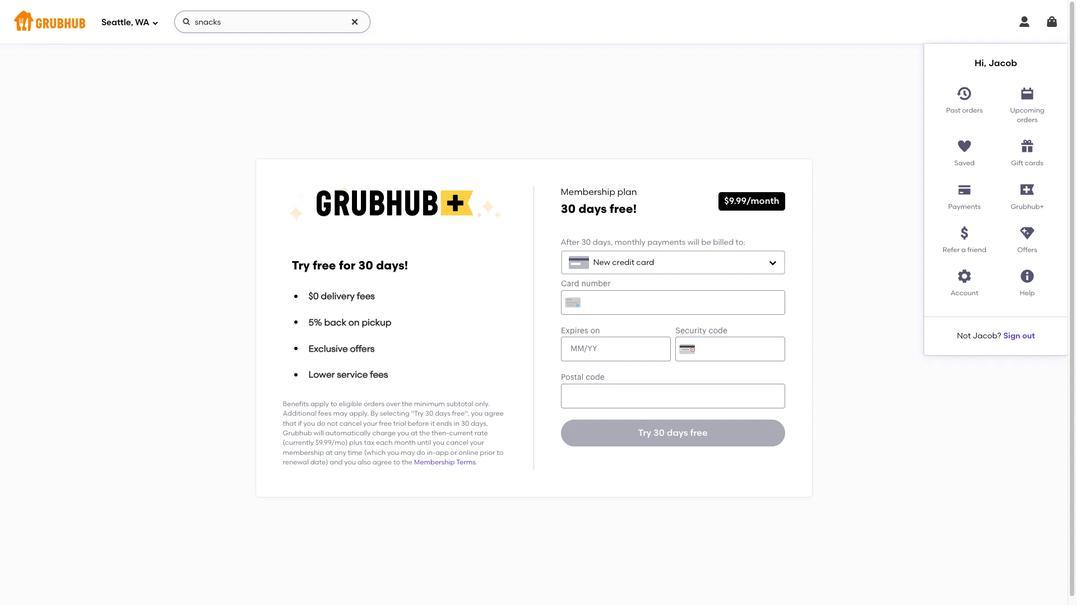 Task type: vqa. For each thing, say whether or not it's contained in the screenshot.
(Full)
no



Task type: locate. For each thing, give the bounding box(es) containing it.
cancel up the automatically
[[339, 420, 362, 427]]

0 horizontal spatial to
[[330, 400, 337, 408]]

0 horizontal spatial will
[[314, 429, 324, 437]]

svg image for gift cards
[[1019, 139, 1035, 154]]

lower service fees
[[309, 369, 388, 380]]

0 vertical spatial fees
[[357, 291, 375, 302]]

1 horizontal spatial orders
[[962, 106, 983, 114]]

past orders
[[946, 106, 983, 114]]

0 horizontal spatial may
[[333, 410, 348, 418]]

0 vertical spatial may
[[333, 410, 348, 418]]

0 horizontal spatial at
[[326, 449, 333, 457]]

2 horizontal spatial free
[[690, 428, 708, 438]]

agree down only.
[[484, 410, 504, 418]]

fees down apply
[[318, 410, 332, 418]]

0 vertical spatial to
[[330, 400, 337, 408]]

$0
[[309, 291, 319, 302]]

to right apply
[[330, 400, 337, 408]]

to right prior
[[497, 449, 503, 457]]

5%
[[309, 317, 322, 328]]

0 horizontal spatial cancel
[[339, 420, 362, 427]]

membership down in-
[[414, 459, 455, 466]]

2 horizontal spatial days
[[667, 428, 688, 438]]

to down month
[[393, 459, 400, 466]]

offers
[[350, 343, 375, 354]]

be
[[701, 238, 711, 247]]

wa
[[135, 17, 149, 27]]

1 horizontal spatial free
[[379, 420, 392, 427]]

do left in-
[[417, 449, 425, 457]]

will
[[687, 238, 699, 247], [314, 429, 324, 437]]

1 vertical spatial cancel
[[446, 439, 468, 447]]

2 vertical spatial days
[[667, 428, 688, 438]]

1 horizontal spatial your
[[470, 439, 484, 447]]

orders inside upcoming orders
[[1017, 116, 1038, 124]]

membership
[[561, 187, 615, 198], [414, 459, 455, 466]]

a
[[961, 246, 966, 254]]

will up $9.99/mo)
[[314, 429, 324, 437]]

orders right past
[[962, 106, 983, 114]]

membership inside membership plan 30 days free!
[[561, 187, 615, 198]]

membership terms link
[[414, 459, 476, 466]]

1 vertical spatial fees
[[370, 369, 388, 380]]

1 horizontal spatial agree
[[484, 410, 504, 418]]

1 horizontal spatial at
[[411, 429, 418, 437]]

grubhub plus flag logo image
[[1021, 184, 1034, 195]]

before
[[408, 420, 429, 427]]

days,
[[593, 238, 613, 247], [471, 420, 488, 427]]

1 vertical spatial to
[[497, 449, 503, 457]]

days inside button
[[667, 428, 688, 438]]

days, up new
[[593, 238, 613, 247]]

the down month
[[402, 459, 412, 466]]

try
[[292, 259, 310, 273], [638, 428, 651, 438]]

1 vertical spatial do
[[417, 449, 425, 457]]

agree
[[484, 410, 504, 418], [373, 459, 392, 466]]

online
[[459, 449, 478, 457]]

subtotal
[[446, 400, 473, 408]]

the right over
[[402, 400, 412, 408]]

out
[[1022, 331, 1035, 341]]

2 vertical spatial free
[[690, 428, 708, 438]]

2 horizontal spatial orders
[[1017, 116, 1038, 124]]

0 vertical spatial orders
[[962, 106, 983, 114]]

svg image inside the "offers" link
[[1019, 225, 1035, 241]]

try 30 days free
[[638, 428, 708, 438]]

$9.99/month
[[724, 196, 779, 206]]

1 horizontal spatial will
[[687, 238, 699, 247]]

billed
[[713, 238, 734, 247]]

payments link
[[933, 177, 996, 212]]

your
[[363, 420, 377, 427], [470, 439, 484, 447]]

orders up by
[[364, 400, 384, 408]]

days
[[578, 202, 607, 216], [435, 410, 450, 418], [667, 428, 688, 438]]

2 vertical spatial to
[[393, 459, 400, 466]]

1 vertical spatial your
[[470, 439, 484, 447]]

do left not
[[317, 420, 325, 427]]

svg image
[[1018, 15, 1031, 29], [1019, 139, 1035, 154], [1019, 225, 1035, 241], [957, 269, 972, 284]]

any
[[334, 449, 346, 457]]

0 vertical spatial days,
[[593, 238, 613, 247]]

hi,
[[975, 58, 986, 68]]

1 vertical spatial will
[[314, 429, 324, 437]]

1 vertical spatial jacob
[[973, 331, 997, 341]]

current
[[449, 429, 473, 437]]

fees
[[357, 291, 375, 302], [370, 369, 388, 380], [318, 410, 332, 418]]

and
[[330, 459, 343, 466]]

30
[[561, 202, 576, 216], [581, 238, 591, 247], [358, 259, 373, 273], [425, 410, 433, 418], [461, 420, 469, 427], [654, 428, 665, 438]]

may
[[333, 410, 348, 418], [401, 449, 415, 457]]

free",
[[452, 410, 469, 418]]

to
[[330, 400, 337, 408], [497, 449, 503, 457], [393, 459, 400, 466]]

help button
[[996, 264, 1059, 299]]

1 vertical spatial days,
[[471, 420, 488, 427]]

$9.99/mo)
[[315, 439, 348, 447]]

gift cards link
[[996, 134, 1059, 169]]

1 vertical spatial orders
[[1017, 116, 1038, 124]]

monthly
[[615, 238, 646, 247]]

agree down (which
[[373, 459, 392, 466]]

0 horizontal spatial days,
[[471, 420, 488, 427]]

at down $9.99/mo)
[[326, 449, 333, 457]]

your down by
[[363, 420, 377, 427]]

cancel up or at the left of page
[[446, 439, 468, 447]]

Search for food, convenience, alcohol... search field
[[174, 11, 370, 33]]

exclusive
[[309, 343, 348, 354]]

past orders link
[[933, 81, 996, 125]]

will inside benefits apply to eligible orders over the minimum subtotal only. additional fees may apply. by selecting "try 30 days free", you agree that if you do not cancel your free trial before it ends in 30 days, grubhub will automatically charge you at the then-current rate (currently $9.99/mo) plus tax each month until you cancel your membership at any time (which you may do in-app or online prior to renewal date) and you also agree to the
[[314, 429, 324, 437]]

membership up free!
[[561, 187, 615, 198]]

2 vertical spatial fees
[[318, 410, 332, 418]]

0 horizontal spatial try
[[292, 259, 310, 273]]

lower
[[309, 369, 335, 380]]

to:
[[736, 238, 745, 247]]

0 vertical spatial agree
[[484, 410, 504, 418]]

0 horizontal spatial do
[[317, 420, 325, 427]]

if
[[298, 420, 302, 427]]

1 horizontal spatial may
[[401, 449, 415, 457]]

1 vertical spatial membership
[[414, 459, 455, 466]]

the up until
[[419, 429, 430, 437]]

0 vertical spatial days
[[578, 202, 607, 216]]

payments
[[647, 238, 686, 247]]

0 vertical spatial your
[[363, 420, 377, 427]]

account
[[951, 289, 978, 297]]

1 vertical spatial may
[[401, 449, 415, 457]]

try 30 days free button
[[561, 420, 785, 447]]

after
[[561, 238, 580, 247]]

svg image for account
[[957, 269, 972, 284]]

fees right service
[[370, 369, 388, 380]]

1 vertical spatial agree
[[373, 459, 392, 466]]

charge
[[372, 429, 396, 437]]

jacob right hi,
[[988, 58, 1017, 68]]

.
[[476, 459, 477, 466]]

apply
[[310, 400, 329, 408]]

offers link
[[996, 221, 1059, 255]]

jacob right not
[[973, 331, 997, 341]]

1 vertical spatial days
[[435, 410, 450, 418]]

0 vertical spatial do
[[317, 420, 325, 427]]

0 vertical spatial cancel
[[339, 420, 362, 427]]

at down before
[[411, 429, 418, 437]]

you
[[471, 410, 483, 418], [303, 420, 315, 427], [397, 429, 409, 437], [433, 439, 444, 447], [387, 449, 399, 457], [344, 459, 356, 466]]

1 horizontal spatial days
[[578, 202, 607, 216]]

0 horizontal spatial orders
[[364, 400, 384, 408]]

2 vertical spatial the
[[402, 459, 412, 466]]

svg image
[[1045, 15, 1059, 29], [182, 17, 191, 26], [350, 17, 359, 26], [152, 19, 158, 26], [957, 85, 972, 101], [1019, 85, 1035, 101], [957, 139, 972, 154], [957, 182, 972, 198], [957, 225, 972, 241], [768, 258, 777, 267], [1019, 269, 1035, 284]]

try inside button
[[638, 428, 651, 438]]

benefits apply to eligible orders over the minimum subtotal only. additional fees may apply. by selecting "try 30 days free", you agree that if you do not cancel your free trial before it ends in 30 days, grubhub will automatically charge you at the then-current rate (currently $9.99/mo) plus tax each month until you cancel your membership at any time (which you may do in-app or online prior to renewal date) and you also agree to the
[[283, 400, 504, 466]]

only.
[[475, 400, 490, 408]]

0 vertical spatial free
[[313, 259, 336, 273]]

service
[[337, 369, 368, 380]]

you down then-
[[433, 439, 444, 447]]

you down time
[[344, 459, 356, 466]]

offers
[[1017, 246, 1037, 254]]

pickup
[[362, 317, 391, 328]]

30 inside membership plan 30 days free!
[[561, 202, 576, 216]]

seattle,
[[101, 17, 133, 27]]

your down rate
[[470, 439, 484, 447]]

apply.
[[349, 410, 369, 418]]

days, up rate
[[471, 420, 488, 427]]

0 vertical spatial jacob
[[988, 58, 1017, 68]]

0 vertical spatial membership
[[561, 187, 615, 198]]

2 vertical spatial orders
[[364, 400, 384, 408]]

1 horizontal spatial cancel
[[446, 439, 468, 447]]

1 horizontal spatial membership
[[561, 187, 615, 198]]

0 horizontal spatial days
[[435, 410, 450, 418]]

svg image inside 'saved' link
[[957, 139, 972, 154]]

fees inside benefits apply to eligible orders over the minimum subtotal only. additional fees may apply. by selecting "try 30 days free", you agree that if you do not cancel your free trial before it ends in 30 days, grubhub will automatically charge you at the then-current rate (currently $9.99/mo) plus tax each month until you cancel your membership at any time (which you may do in-app or online prior to renewal date) and you also agree to the
[[318, 410, 332, 418]]

membership logo image
[[288, 186, 501, 222]]

fees right delivery
[[357, 291, 375, 302]]

1 horizontal spatial do
[[417, 449, 425, 457]]

2 horizontal spatial to
[[497, 449, 503, 457]]

may up not
[[333, 410, 348, 418]]

svg image inside account "link"
[[957, 269, 972, 284]]

1 horizontal spatial try
[[638, 428, 651, 438]]

0 vertical spatial try
[[292, 259, 310, 273]]

svg image inside gift cards link
[[1019, 139, 1035, 154]]

1 vertical spatial free
[[379, 420, 392, 427]]

will left be
[[687, 238, 699, 247]]

(which
[[364, 449, 386, 457]]

after 30 days, monthly payments will be billed to:
[[561, 238, 745, 247]]

may down month
[[401, 449, 415, 457]]

orders
[[962, 106, 983, 114], [1017, 116, 1038, 124], [364, 400, 384, 408]]

days inside membership plan 30 days free!
[[578, 202, 607, 216]]

1 vertical spatial try
[[638, 428, 651, 438]]

or
[[450, 449, 457, 457]]

0 horizontal spatial membership
[[414, 459, 455, 466]]

0 vertical spatial the
[[402, 400, 412, 408]]

you up month
[[397, 429, 409, 437]]

the
[[402, 400, 412, 408], [419, 429, 430, 437], [402, 459, 412, 466]]

jacob
[[988, 58, 1017, 68], [973, 331, 997, 341]]

try free for 30 days!
[[292, 259, 408, 273]]

$0 delivery fees
[[309, 291, 375, 302]]

orders down upcoming
[[1017, 116, 1038, 124]]



Task type: describe. For each thing, give the bounding box(es) containing it.
membership plan 30 days free!
[[561, 187, 637, 216]]

terms
[[456, 459, 476, 466]]

0 horizontal spatial your
[[363, 420, 377, 427]]

upcoming orders
[[1010, 106, 1044, 124]]

refer a friend
[[943, 246, 986, 254]]

?
[[997, 331, 1001, 341]]

(currently
[[283, 439, 314, 447]]

svg image inside past orders link
[[957, 85, 972, 101]]

upcoming
[[1010, 106, 1044, 114]]

plus
[[349, 439, 362, 447]]

membership for .
[[414, 459, 455, 466]]

membership for 30
[[561, 187, 615, 198]]

sign out button
[[1004, 326, 1035, 346]]

new credit card
[[593, 258, 654, 267]]

0 vertical spatial at
[[411, 429, 418, 437]]

saved
[[954, 159, 975, 167]]

rate
[[475, 429, 488, 437]]

saved link
[[933, 134, 996, 169]]

grubhub+ button
[[996, 177, 1059, 212]]

days inside benefits apply to eligible orders over the minimum subtotal only. additional fees may apply. by selecting "try 30 days free", you agree that if you do not cancel your free trial before it ends in 30 days, grubhub will automatically charge you at the then-current rate (currently $9.99/mo) plus tax each month until you cancel your membership at any time (which you may do in-app or online prior to renewal date) and you also agree to the
[[435, 410, 450, 418]]

past
[[946, 106, 960, 114]]

not
[[327, 420, 338, 427]]

svg image inside upcoming orders link
[[1019, 85, 1035, 101]]

orders for past orders
[[962, 106, 983, 114]]

minimum
[[414, 400, 445, 408]]

1 horizontal spatial to
[[393, 459, 400, 466]]

0 horizontal spatial agree
[[373, 459, 392, 466]]

benefits
[[283, 400, 309, 408]]

svg image inside help button
[[1019, 269, 1035, 284]]

main navigation navigation
[[0, 0, 1068, 355]]

until
[[417, 439, 431, 447]]

you down each
[[387, 449, 399, 457]]

try for try 30 days free
[[638, 428, 651, 438]]

renewal
[[283, 459, 309, 466]]

for
[[339, 259, 355, 273]]

prior
[[480, 449, 495, 457]]

back
[[324, 317, 346, 328]]

payments
[[948, 203, 981, 211]]

days, inside benefits apply to eligible orders over the minimum subtotal only. additional fees may apply. by selecting "try 30 days free", you agree that if you do not cancel your free trial before it ends in 30 days, grubhub will automatically charge you at the then-current rate (currently $9.99/mo) plus tax each month until you cancel your membership at any time (which you may do in-app or online prior to renewal date) and you also agree to the
[[471, 420, 488, 427]]

5% back on pickup
[[309, 317, 391, 328]]

ends
[[436, 420, 452, 427]]

exclusive offers
[[309, 343, 375, 354]]

svg image inside payments link
[[957, 182, 972, 198]]

delivery
[[321, 291, 355, 302]]

plan
[[617, 187, 637, 198]]

gift cards
[[1011, 159, 1043, 167]]

svg image inside 'refer a friend' button
[[957, 225, 972, 241]]

try for try free for 30 days!
[[292, 259, 310, 273]]

grubhub
[[283, 429, 312, 437]]

free!
[[610, 202, 637, 216]]

jacob for not
[[973, 331, 997, 341]]

1 vertical spatial at
[[326, 449, 333, 457]]

30 inside button
[[654, 428, 665, 438]]

not jacob ? sign out
[[957, 331, 1035, 341]]

free inside button
[[690, 428, 708, 438]]

tax
[[364, 439, 374, 447]]

refer a friend button
[[933, 221, 996, 255]]

date)
[[310, 459, 328, 466]]

trial
[[393, 420, 406, 427]]

1 vertical spatial the
[[419, 429, 430, 437]]

0 vertical spatial will
[[687, 238, 699, 247]]

over
[[386, 400, 400, 408]]

0 horizontal spatial free
[[313, 259, 336, 273]]

also
[[358, 459, 371, 466]]

that
[[283, 420, 296, 427]]

you right if
[[303, 420, 315, 427]]

help
[[1020, 289, 1035, 297]]

it
[[431, 420, 435, 427]]

you down only.
[[471, 410, 483, 418]]

membership
[[283, 449, 324, 457]]

orders inside benefits apply to eligible orders over the minimum subtotal only. additional fees may apply. by selecting "try 30 days free", you agree that if you do not cancel your free trial before it ends in 30 days, grubhub will automatically charge you at the then-current rate (currently $9.99/mo) plus tax each month until you cancel your membership at any time (which you may do in-app or online prior to renewal date) and you also agree to the
[[364, 400, 384, 408]]

eligible
[[339, 400, 362, 408]]

then-
[[432, 429, 449, 437]]

friend
[[967, 246, 986, 254]]

in-
[[427, 449, 435, 457]]

fees for $0 delivery fees
[[357, 291, 375, 302]]

"try
[[411, 410, 424, 418]]

fees for lower service fees
[[370, 369, 388, 380]]

jacob for hi,
[[988, 58, 1017, 68]]

upcoming orders link
[[996, 81, 1059, 125]]

by
[[370, 410, 378, 418]]

grubhub+
[[1011, 203, 1044, 211]]

each
[[376, 439, 393, 447]]

1 horizontal spatial days,
[[593, 238, 613, 247]]

free inside benefits apply to eligible orders over the minimum subtotal only. additional fees may apply. by selecting "try 30 days free", you agree that if you do not cancel your free trial before it ends in 30 days, grubhub will automatically charge you at the then-current rate (currently $9.99/mo) plus tax each month until you cancel your membership at any time (which you may do in-app or online prior to renewal date) and you also agree to the
[[379, 420, 392, 427]]

month
[[394, 439, 416, 447]]

svg image for offers
[[1019, 225, 1035, 241]]

days!
[[376, 259, 408, 273]]

cards
[[1025, 159, 1043, 167]]

in
[[454, 420, 459, 427]]

on
[[348, 317, 360, 328]]

app
[[435, 449, 449, 457]]

new
[[593, 258, 610, 267]]

orders for upcoming orders
[[1017, 116, 1038, 124]]

time
[[348, 449, 362, 457]]

card
[[636, 258, 654, 267]]

selecting
[[380, 410, 409, 418]]

account link
[[933, 264, 996, 299]]

additional
[[283, 410, 317, 418]]



